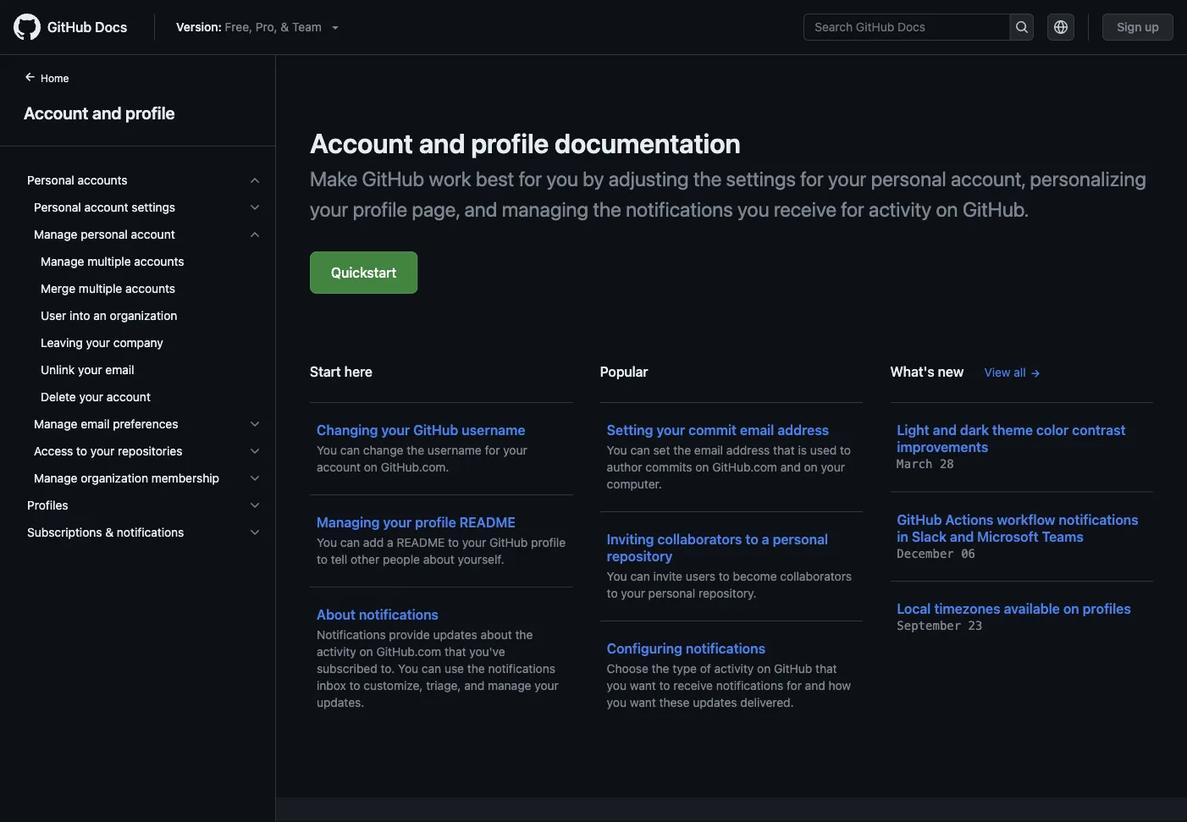 Task type: describe. For each thing, give the bounding box(es) containing it.
light and dark theme color contrast improvements march 28
[[897, 422, 1126, 471]]

and inside github actions workflow notifications in slack and microsoft teams december 06
[[950, 528, 974, 545]]

access
[[34, 444, 73, 458]]

delete your account link
[[20, 384, 268, 411]]

06
[[961, 547, 976, 561]]

free,
[[225, 20, 252, 34]]

github inside account and profile documentation make github work best for you by adjusting the settings for your personal account, personalizing your profile page, and managing the notifications you receive for activity on github.
[[362, 167, 424, 191]]

activity inside about notifications notifications provide updates about the activity on github.com that you've subscribed to. you can use the notifications inbox to customize, triage, and manage your updates.
[[317, 645, 356, 659]]

sc 9kayk9 0 image for access to your repositories
[[248, 445, 262, 458]]

adjusting
[[609, 167, 689, 191]]

inbox
[[317, 679, 346, 693]]

on inside about notifications notifications provide updates about the activity on github.com that you've subscribed to. you can use the notifications inbox to customize, triage, and manage your updates.
[[360, 645, 373, 659]]

the inside changing your github username you can change the username for your account on github.com.
[[407, 443, 424, 457]]

profile for account and profile documentation make github work best for you by adjusting the settings for your personal account, personalizing your profile page, and managing the notifications you receive for activity on github.
[[471, 127, 549, 159]]

leaving your company link
[[20, 329, 268, 357]]

sign up link
[[1103, 14, 1174, 41]]

managing
[[317, 515, 380, 531]]

sc 9kayk9 0 image for personal account settings
[[248, 201, 262, 214]]

teams
[[1042, 528, 1084, 545]]

and inside configuring notifications choose the type of activity on github that you want to receive notifications for and how you want these updates delivered.
[[805, 679, 826, 693]]

people
[[383, 553, 420, 567]]

your inside leaving your company link
[[86, 336, 110, 350]]

actions
[[946, 512, 994, 528]]

triage,
[[426, 679, 461, 693]]

merge
[[41, 282, 75, 296]]

profile for managing your profile readme you can add a readme to your github profile to tell other people about yourself.
[[415, 515, 456, 531]]

0 horizontal spatial readme
[[397, 536, 445, 550]]

and up work on the left top of page
[[419, 127, 465, 159]]

your inside access to your repositories dropdown button
[[90, 444, 115, 458]]

account down "unlink your email" link
[[107, 390, 151, 404]]

about inside about notifications notifications provide updates about the activity on github.com that you've subscribed to. you can use the notifications inbox to customize, triage, and manage your updates.
[[481, 628, 512, 642]]

28
[[940, 457, 954, 471]]

dark
[[960, 422, 989, 438]]

manage email preferences button
[[20, 411, 268, 438]]

manage
[[488, 679, 531, 693]]

commit
[[689, 422, 737, 438]]

view all link
[[985, 364, 1041, 382]]

preferences
[[113, 417, 178, 431]]

account inside "dropdown button"
[[84, 200, 128, 214]]

start
[[310, 364, 341, 380]]

to down repository
[[607, 587, 618, 600]]

author
[[607, 460, 642, 474]]

organization inside "dropdown button"
[[81, 471, 148, 485]]

personal for personal account settings
[[34, 200, 81, 214]]

1 want from the top
[[630, 679, 656, 693]]

multiple for merge
[[79, 282, 122, 296]]

merge multiple accounts link
[[20, 275, 268, 302]]

access to your repositories
[[34, 444, 182, 458]]

personal inside dropdown button
[[81, 227, 128, 241]]

membership
[[151, 471, 219, 485]]

theme
[[993, 422, 1033, 438]]

notifications up the manage
[[488, 662, 556, 676]]

what's
[[890, 364, 935, 380]]

new
[[938, 364, 964, 380]]

account for account and profile
[[24, 102, 88, 122]]

triangle down image
[[328, 20, 342, 34]]

start here
[[310, 364, 373, 380]]

github docs
[[47, 19, 127, 35]]

profile left inviting
[[531, 536, 566, 550]]

color
[[1037, 422, 1069, 438]]

inviting
[[607, 531, 654, 548]]

add
[[363, 536, 384, 550]]

into
[[70, 309, 90, 323]]

you inside inviting collaborators to a personal repository you can invite users to become collaborators to your personal repository.
[[607, 570, 627, 584]]

delete
[[41, 390, 76, 404]]

github.com inside setting your commit email address you can set the email address that is used to author commits on github.com and on your computer.
[[712, 460, 777, 474]]

multiple for manage
[[87, 255, 131, 268]]

december 06 element
[[897, 547, 976, 561]]

& inside dropdown button
[[105, 526, 114, 539]]

manage personal account
[[34, 227, 175, 241]]

manage for manage organization membership
[[34, 471, 77, 485]]

users
[[686, 570, 716, 584]]

email inside 'manage personal account' element
[[105, 363, 134, 377]]

on inside local timezones available on profiles september 23
[[1064, 601, 1080, 617]]

github.com.
[[381, 460, 449, 474]]

company
[[113, 336, 163, 350]]

how
[[829, 679, 851, 693]]

available
[[1004, 601, 1060, 617]]

0 vertical spatial readme
[[460, 515, 516, 531]]

manage personal account button
[[20, 221, 268, 248]]

the right adjusting
[[693, 167, 722, 191]]

1 vertical spatial address
[[727, 443, 770, 457]]

september
[[897, 619, 961, 633]]

account inside changing your github username you can change the username for your account on github.com.
[[317, 460, 361, 474]]

account for account and profile documentation make github work best for you by adjusting the settings for your personal account, personalizing your profile page, and managing the notifications you receive for activity on github.
[[310, 127, 413, 159]]

a inside inviting collaborators to a personal repository you can invite users to become collaborators to your personal repository.
[[762, 531, 770, 548]]

settings inside "dropdown button"
[[132, 200, 175, 214]]

activity inside configuring notifications choose the type of activity on github that you want to receive notifications for and how you want these updates delivered.
[[714, 662, 754, 676]]

notifications
[[317, 628, 386, 642]]

you've
[[469, 645, 505, 659]]

by
[[583, 167, 604, 191]]

repositories
[[118, 444, 182, 458]]

managing your profile readme you can add a readme to your github profile to tell other people about yourself.
[[317, 515, 566, 567]]

the down you've
[[467, 662, 485, 676]]

delivered.
[[740, 696, 794, 710]]

to.
[[381, 662, 395, 676]]

a inside managing your profile readme you can add a readme to your github profile to tell other people about yourself.
[[387, 536, 394, 550]]

setting
[[607, 422, 653, 438]]

documentation
[[555, 127, 741, 159]]

microsoft
[[978, 528, 1039, 545]]

september 23 element
[[897, 619, 983, 633]]

used
[[810, 443, 837, 457]]

sc 9kayk9 0 image for personal accounts
[[248, 174, 262, 187]]

that inside configuring notifications choose the type of activity on github that you want to receive notifications for and how you want these updates delivered.
[[816, 662, 837, 676]]

github docs link
[[14, 14, 141, 41]]

for inside configuring notifications choose the type of activity on github that you want to receive notifications for and how you want these updates delivered.
[[787, 679, 802, 693]]

notifications inside account and profile documentation make github work best for you by adjusting the settings for your personal account, personalizing your profile page, and managing the notifications you receive for activity on github.
[[626, 197, 733, 221]]

activity inside account and profile documentation make github work best for you by adjusting the settings for your personal account, personalizing your profile page, and managing the notifications you receive for activity on github.
[[869, 197, 932, 221]]

sc 9kayk9 0 image for manage organization membership
[[248, 472, 262, 485]]

accounts for manage multiple accounts
[[134, 255, 184, 268]]

up
[[1145, 20, 1159, 34]]

sign up
[[1117, 20, 1159, 34]]

timezones
[[934, 601, 1001, 617]]

your inside "unlink your email" link
[[78, 363, 102, 377]]

view all
[[985, 365, 1026, 379]]

local
[[897, 601, 931, 617]]

github.
[[963, 197, 1029, 221]]

computer.
[[607, 477, 662, 491]]

to inside configuring notifications choose the type of activity on github that you want to receive notifications for and how you want these updates delivered.
[[659, 679, 670, 693]]

personal up become
[[773, 531, 828, 548]]

github inside managing your profile readme you can add a readme to your github profile to tell other people about yourself.
[[490, 536, 528, 550]]

1 vertical spatial username
[[428, 443, 482, 457]]

notifications inside github actions workflow notifications in slack and microsoft teams december 06
[[1059, 512, 1139, 528]]

account and profile documentation make github work best for you by adjusting the settings for your personal account, personalizing your profile page, and managing the notifications you receive for activity on github.
[[310, 127, 1147, 221]]

to inside about notifications notifications provide updates about the activity on github.com that you've subscribed to. you can use the notifications inbox to customize, triage, and manage your updates.
[[349, 679, 360, 693]]

and inside light and dark theme color contrast improvements march 28
[[933, 422, 957, 438]]

subscriptions & notifications
[[27, 526, 184, 539]]

github actions workflow notifications in slack and microsoft teams december 06
[[897, 512, 1139, 561]]

type
[[673, 662, 697, 676]]

all
[[1014, 365, 1026, 379]]

managing
[[502, 197, 589, 221]]

account and profile link
[[20, 100, 255, 125]]

best
[[476, 167, 514, 191]]

unlink your email
[[41, 363, 134, 377]]

updates.
[[317, 696, 364, 710]]

manage multiple accounts
[[41, 255, 184, 268]]

profiles button
[[20, 492, 268, 519]]

setting your commit email address you can set the email address that is used to author commits on github.com and on your computer.
[[607, 422, 851, 491]]

on right commits
[[696, 460, 709, 474]]

can inside inviting collaborators to a personal repository you can invite users to become collaborators to your personal repository.
[[630, 570, 650, 584]]

the inside configuring notifications choose the type of activity on github that you want to receive notifications for and how you want these updates delivered.
[[652, 662, 670, 676]]

personal account settings
[[34, 200, 175, 214]]

0 vertical spatial address
[[778, 422, 829, 438]]

version: free, pro, & team
[[176, 20, 322, 34]]

here
[[344, 364, 373, 380]]

pro,
[[256, 20, 277, 34]]



Task type: locate. For each thing, give the bounding box(es) containing it.
changing
[[317, 422, 378, 438]]

these
[[659, 696, 690, 710]]

1 horizontal spatial settings
[[726, 167, 796, 191]]

is
[[798, 443, 807, 457]]

profile up personal accounts dropdown button
[[125, 102, 175, 122]]

1 vertical spatial personal
[[34, 200, 81, 214]]

set
[[653, 443, 670, 457]]

github.com inside about notifications notifications provide updates about the activity on github.com that you've subscribed to. you can use the notifications inbox to customize, triage, and manage your updates.
[[376, 645, 441, 659]]

updates inside about notifications notifications provide updates about the activity on github.com that you've subscribed to. you can use the notifications inbox to customize, triage, and manage your updates.
[[433, 628, 477, 642]]

you up the author
[[607, 443, 627, 457]]

0 horizontal spatial account
[[24, 102, 88, 122]]

personal accounts element
[[14, 167, 275, 492], [14, 194, 275, 492]]

organization down access to your repositories
[[81, 471, 148, 485]]

that inside setting your commit email address you can set the email address that is used to author commits on github.com and on your computer.
[[773, 443, 795, 457]]

1 horizontal spatial updates
[[693, 696, 737, 710]]

email down leaving your company
[[105, 363, 134, 377]]

manage email preferences
[[34, 417, 178, 431]]

personal inside account and profile documentation make github work best for you by adjusting the settings for your personal account, personalizing your profile page, and managing the notifications you receive for activity on github.
[[871, 167, 947, 191]]

team
[[292, 20, 322, 34]]

december
[[897, 547, 954, 561]]

on inside configuring notifications choose the type of activity on github that you want to receive notifications for and how you want these updates delivered.
[[757, 662, 771, 676]]

accounts up the personal account settings
[[77, 173, 128, 187]]

on left github.
[[936, 197, 958, 221]]

personalizing
[[1030, 167, 1147, 191]]

collaborators right become
[[780, 570, 852, 584]]

&
[[281, 20, 289, 34], [105, 526, 114, 539]]

in
[[897, 528, 909, 545]]

sc 9kayk9 0 image inside access to your repositories dropdown button
[[248, 445, 262, 458]]

the down by
[[593, 197, 621, 221]]

configuring
[[607, 641, 683, 657]]

user into an organization
[[41, 309, 177, 323]]

personal left account,
[[871, 167, 947, 191]]

organization down merge multiple accounts link
[[110, 309, 177, 323]]

commits
[[646, 460, 692, 474]]

to
[[840, 443, 851, 457], [76, 444, 87, 458], [746, 531, 759, 548], [448, 536, 459, 550], [317, 553, 328, 567], [719, 570, 730, 584], [607, 587, 618, 600], [349, 679, 360, 693], [659, 679, 670, 693]]

can inside setting your commit email address you can set the email address that is used to author commits on github.com and on your computer.
[[630, 443, 650, 457]]

sc 9kayk9 0 image for manage personal account
[[248, 228, 262, 241]]

and down 'best'
[[464, 197, 497, 221]]

email down the commit
[[694, 443, 723, 457]]

3 sc 9kayk9 0 image from the top
[[248, 228, 262, 241]]

2 horizontal spatial activity
[[869, 197, 932, 221]]

email
[[105, 363, 134, 377], [81, 417, 110, 431], [740, 422, 774, 438], [694, 443, 723, 457]]

the left "type"
[[652, 662, 670, 676]]

can inside about notifications notifications provide updates about the activity on github.com that you've subscribed to. you can use the notifications inbox to customize, triage, and manage your updates.
[[422, 662, 441, 676]]

2 personal accounts element from the top
[[14, 194, 275, 492]]

email down delete your account
[[81, 417, 110, 431]]

notifications up teams
[[1059, 512, 1139, 528]]

want down choose
[[630, 679, 656, 693]]

github inside github actions workflow notifications in slack and microsoft teams december 06
[[897, 512, 942, 528]]

on down change
[[364, 460, 378, 474]]

1 vertical spatial &
[[105, 526, 114, 539]]

leaving
[[41, 336, 83, 350]]

accounts inside personal accounts dropdown button
[[77, 173, 128, 187]]

4 sc 9kayk9 0 image from the top
[[248, 445, 262, 458]]

and
[[92, 102, 122, 122], [419, 127, 465, 159], [464, 197, 497, 221], [933, 422, 957, 438], [781, 460, 801, 474], [950, 528, 974, 545], [464, 679, 485, 693], [805, 679, 826, 693]]

can inside changing your github username you can change the username for your account on github.com.
[[340, 443, 360, 457]]

0 horizontal spatial &
[[105, 526, 114, 539]]

personal down invite
[[648, 587, 696, 600]]

to inside setting your commit email address you can set the email address that is used to author commits on github.com and on your computer.
[[840, 443, 851, 457]]

1 vertical spatial that
[[445, 645, 466, 659]]

on up delivered.
[[757, 662, 771, 676]]

make
[[310, 167, 358, 191]]

accounts down manage multiple accounts link
[[125, 282, 175, 296]]

sc 9kayk9 0 image for profiles
[[248, 499, 262, 512]]

sc 9kayk9 0 image inside profiles dropdown button
[[248, 499, 262, 512]]

repository
[[607, 548, 673, 564]]

notifications up of at right bottom
[[686, 641, 766, 657]]

github up slack at bottom right
[[897, 512, 942, 528]]

and up 06
[[950, 528, 974, 545]]

account inside dropdown button
[[131, 227, 175, 241]]

delete your account
[[41, 390, 151, 404]]

popular
[[600, 364, 648, 380]]

that left is
[[773, 443, 795, 457]]

1 vertical spatial settings
[[132, 200, 175, 214]]

you down changing
[[317, 443, 337, 457]]

that up use in the left of the page
[[445, 645, 466, 659]]

changing your github username you can change the username for your account on github.com.
[[317, 422, 527, 474]]

multiple up the an
[[79, 282, 122, 296]]

personal
[[871, 167, 947, 191], [81, 227, 128, 241], [773, 531, 828, 548], [648, 587, 696, 600]]

invite
[[653, 570, 683, 584]]

0 horizontal spatial a
[[387, 536, 394, 550]]

0 vertical spatial settings
[[726, 167, 796, 191]]

can up the tell
[[340, 536, 360, 550]]

5 sc 9kayk9 0 image from the top
[[248, 472, 262, 485]]

personal down personal accounts
[[34, 200, 81, 214]]

0 horizontal spatial receive
[[674, 679, 713, 693]]

and inside setting your commit email address you can set the email address that is used to author commits on github.com and on your computer.
[[781, 460, 801, 474]]

github up the yourself.
[[490, 536, 528, 550]]

profile down 'make'
[[353, 197, 407, 221]]

notifications up delivered.
[[716, 679, 784, 693]]

None search field
[[804, 14, 1034, 41]]

personal accounts button
[[20, 167, 268, 194]]

notifications up provide
[[359, 607, 439, 623]]

2 horizontal spatial that
[[816, 662, 837, 676]]

0 horizontal spatial updates
[[433, 628, 477, 642]]

about up you've
[[481, 628, 512, 642]]

readme
[[460, 515, 516, 531], [397, 536, 445, 550]]

1 horizontal spatial receive
[[774, 197, 837, 221]]

0 vertical spatial collaborators
[[658, 531, 742, 548]]

can inside managing your profile readme you can add a readme to your github profile to tell other people about yourself.
[[340, 536, 360, 550]]

accounts down manage personal account dropdown button
[[134, 255, 184, 268]]

manage personal account element containing manage multiple accounts
[[14, 248, 275, 411]]

and inside about notifications notifications provide updates about the activity on github.com that you've subscribed to. you can use the notifications inbox to customize, triage, and manage your updates.
[[464, 679, 485, 693]]

your
[[828, 167, 867, 191], [310, 197, 348, 221], [86, 336, 110, 350], [78, 363, 102, 377], [79, 390, 103, 404], [381, 422, 410, 438], [657, 422, 685, 438], [503, 443, 527, 457], [90, 444, 115, 458], [821, 460, 845, 474], [383, 515, 412, 531], [462, 536, 486, 550], [621, 587, 645, 600], [535, 679, 559, 693]]

for inside changing your github username you can change the username for your account on github.com.
[[485, 443, 500, 457]]

configuring notifications choose the type of activity on github that you want to receive notifications for and how you want these updates delivered.
[[607, 641, 851, 710]]

address up is
[[778, 422, 829, 438]]

accounts for merge multiple accounts
[[125, 282, 175, 296]]

other
[[351, 553, 380, 567]]

to up become
[[746, 531, 759, 548]]

manage inside manage multiple accounts link
[[41, 255, 84, 268]]

account down changing
[[317, 460, 361, 474]]

that up how on the right bottom
[[816, 662, 837, 676]]

2 vertical spatial accounts
[[125, 282, 175, 296]]

accounts inside merge multiple accounts link
[[125, 282, 175, 296]]

collaborators
[[658, 531, 742, 548], [780, 570, 852, 584]]

about
[[317, 607, 356, 623]]

local timezones available on profiles september 23
[[897, 601, 1131, 633]]

profile for account and profile
[[125, 102, 175, 122]]

1 vertical spatial about
[[481, 628, 512, 642]]

receive inside account and profile documentation make github work best for you by adjusting the settings for your personal account, personalizing your profile page, and managing the notifications you receive for activity on github.
[[774, 197, 837, 221]]

0 horizontal spatial activity
[[317, 645, 356, 659]]

notifications down adjusting
[[626, 197, 733, 221]]

personal accounts element containing personal accounts
[[14, 167, 275, 492]]

0 horizontal spatial collaborators
[[658, 531, 742, 548]]

improvements
[[897, 439, 989, 455]]

you up the tell
[[317, 536, 337, 550]]

email right the commit
[[740, 422, 774, 438]]

notifications down profiles dropdown button
[[117, 526, 184, 539]]

personal inside "dropdown button"
[[34, 200, 81, 214]]

multiple up merge multiple accounts
[[87, 255, 131, 268]]

0 vertical spatial accounts
[[77, 173, 128, 187]]

manage personal account element for account
[[14, 248, 275, 411]]

on down 'notifications'
[[360, 645, 373, 659]]

manage inside manage organization membership "dropdown button"
[[34, 471, 77, 485]]

1 horizontal spatial activity
[[714, 662, 754, 676]]

2 vertical spatial activity
[[714, 662, 754, 676]]

merge multiple accounts
[[41, 282, 175, 296]]

profile up people at bottom left
[[415, 515, 456, 531]]

activity
[[869, 197, 932, 221], [317, 645, 356, 659], [714, 662, 754, 676]]

version:
[[176, 20, 222, 34]]

& down profiles dropdown button
[[105, 526, 114, 539]]

1 manage personal account element from the top
[[14, 221, 275, 411]]

and down is
[[781, 460, 801, 474]]

1 vertical spatial readme
[[397, 536, 445, 550]]

0 horizontal spatial about
[[423, 553, 455, 567]]

select language: current language is english image
[[1055, 20, 1068, 34]]

1 horizontal spatial github.com
[[712, 460, 777, 474]]

account down home link
[[24, 102, 88, 122]]

provide
[[389, 628, 430, 642]]

0 vertical spatial account
[[24, 102, 88, 122]]

quickstart
[[331, 265, 397, 281]]

0 vertical spatial username
[[462, 422, 526, 438]]

search image
[[1015, 20, 1029, 34]]

account inside account and profile documentation make github work best for you by adjusting the settings for your personal account, personalizing your profile page, and managing the notifications you receive for activity on github.
[[310, 127, 413, 159]]

1 horizontal spatial about
[[481, 628, 512, 642]]

2 want from the top
[[630, 696, 656, 710]]

contrast
[[1072, 422, 1126, 438]]

to up these
[[659, 679, 670, 693]]

profile up 'best'
[[471, 127, 549, 159]]

1 horizontal spatial address
[[778, 422, 829, 438]]

readme up the yourself.
[[460, 515, 516, 531]]

address down the commit
[[727, 443, 770, 457]]

user
[[41, 309, 66, 323]]

2 sc 9kayk9 0 image from the top
[[248, 201, 262, 214]]

sc 9kayk9 0 image for subscriptions & notifications
[[248, 526, 262, 539]]

that inside about notifications notifications provide updates about the activity on github.com that you've subscribed to. you can use the notifications inbox to customize, triage, and manage your updates.
[[445, 645, 466, 659]]

settings inside account and profile documentation make github work best for you by adjusting the settings for your personal account, personalizing your profile page, and managing the notifications you receive for activity on github.
[[726, 167, 796, 191]]

the inside setting your commit email address you can set the email address that is used to author commits on github.com and on your computer.
[[674, 443, 691, 457]]

about
[[423, 553, 455, 567], [481, 628, 512, 642]]

manage for manage multiple accounts
[[41, 255, 84, 268]]

github up page,
[[362, 167, 424, 191]]

personal accounts element containing personal account settings
[[14, 194, 275, 492]]

on down is
[[804, 460, 818, 474]]

0 vertical spatial that
[[773, 443, 795, 457]]

0 horizontal spatial address
[[727, 443, 770, 457]]

manage for manage personal account
[[34, 227, 77, 241]]

1 personal accounts element from the top
[[14, 167, 275, 492]]

1 horizontal spatial readme
[[460, 515, 516, 531]]

0 vertical spatial github.com
[[712, 460, 777, 474]]

1 sc 9kayk9 0 image from the top
[[248, 174, 262, 187]]

repository.
[[699, 587, 757, 600]]

manage personal account element containing manage personal account
[[14, 221, 275, 411]]

& right pro,
[[281, 20, 289, 34]]

profile
[[125, 102, 175, 122], [471, 127, 549, 159], [353, 197, 407, 221], [415, 515, 456, 531], [531, 536, 566, 550]]

7 sc 9kayk9 0 image from the top
[[248, 526, 262, 539]]

and left how on the right bottom
[[805, 679, 826, 693]]

leaving your company
[[41, 336, 163, 350]]

subscribed
[[317, 662, 378, 676]]

sc 9kayk9 0 image inside subscriptions & notifications dropdown button
[[248, 526, 262, 539]]

receive inside configuring notifications choose the type of activity on github that you want to receive notifications for and how you want these updates delivered.
[[674, 679, 713, 693]]

manage inside manage personal account dropdown button
[[34, 227, 77, 241]]

manage
[[34, 227, 77, 241], [41, 255, 84, 268], [34, 417, 77, 431], [34, 471, 77, 485]]

github left "docs"
[[47, 19, 92, 35]]

1 horizontal spatial that
[[773, 443, 795, 457]]

user into an organization link
[[20, 302, 268, 329]]

github up 'github.com.'
[[413, 422, 458, 438]]

that
[[773, 443, 795, 457], [445, 645, 466, 659], [816, 662, 837, 676]]

the up 'github.com.'
[[407, 443, 424, 457]]

customize,
[[364, 679, 423, 693]]

yourself.
[[458, 553, 504, 567]]

updates down of at right bottom
[[693, 696, 737, 710]]

manage inside 'manage email preferences' dropdown button
[[34, 417, 77, 431]]

to right used
[[840, 443, 851, 457]]

sc 9kayk9 0 image
[[248, 174, 262, 187], [248, 201, 262, 214], [248, 228, 262, 241], [248, 445, 262, 458], [248, 472, 262, 485], [248, 499, 262, 512], [248, 526, 262, 539]]

a right add
[[387, 536, 394, 550]]

on inside changing your github username you can change the username for your account on github.com.
[[364, 460, 378, 474]]

on left profiles
[[1064, 601, 1080, 617]]

1 horizontal spatial &
[[281, 20, 289, 34]]

collaborators up users
[[658, 531, 742, 548]]

1 horizontal spatial account
[[310, 127, 413, 159]]

to up the yourself.
[[448, 536, 459, 550]]

light
[[897, 422, 930, 438]]

you right to.
[[398, 662, 419, 676]]

to left the tell
[[317, 553, 328, 567]]

github inside changing your github username you can change the username for your account on github.com.
[[413, 422, 458, 438]]

unlink
[[41, 363, 75, 377]]

profiles
[[27, 498, 68, 512]]

2 manage personal account element from the top
[[14, 248, 275, 411]]

1 vertical spatial account
[[310, 127, 413, 159]]

to right access
[[76, 444, 87, 458]]

march 28 element
[[897, 457, 954, 471]]

sc 9kayk9 0 image inside manage personal account dropdown button
[[248, 228, 262, 241]]

account down personal account settings "dropdown button"
[[131, 227, 175, 241]]

personal down the personal account settings
[[81, 227, 128, 241]]

on inside account and profile documentation make github work best for you by adjusting the settings for your personal account, personalizing your profile page, and managing the notifications you receive for activity on github.
[[936, 197, 958, 221]]

github.com down the commit
[[712, 460, 777, 474]]

and right triage,
[[464, 679, 485, 693]]

1 horizontal spatial a
[[762, 531, 770, 548]]

subscriptions & notifications button
[[20, 519, 268, 546]]

sc 9kayk9 0 image inside personal account settings "dropdown button"
[[248, 201, 262, 214]]

notifications inside dropdown button
[[117, 526, 184, 539]]

account up manage personal account
[[84, 200, 128, 214]]

can left set
[[630, 443, 650, 457]]

of
[[700, 662, 711, 676]]

and down home link
[[92, 102, 122, 122]]

1 vertical spatial github.com
[[376, 645, 441, 659]]

1 vertical spatial want
[[630, 696, 656, 710]]

github up delivered.
[[774, 662, 812, 676]]

tell
[[331, 553, 347, 567]]

view
[[985, 365, 1011, 379]]

you inside changing your github username you can change the username for your account on github.com.
[[317, 443, 337, 457]]

organization inside 'manage personal account' element
[[110, 309, 177, 323]]

account up 'make'
[[310, 127, 413, 159]]

to up repository.
[[719, 570, 730, 584]]

account
[[84, 200, 128, 214], [131, 227, 175, 241], [107, 390, 151, 404], [317, 460, 361, 474]]

0 vertical spatial multiple
[[87, 255, 131, 268]]

0 vertical spatial want
[[630, 679, 656, 693]]

1 vertical spatial collaborators
[[780, 570, 852, 584]]

1 vertical spatial updates
[[693, 696, 737, 710]]

email inside dropdown button
[[81, 417, 110, 431]]

manage for manage email preferences
[[34, 417, 77, 431]]

can down changing
[[340, 443, 360, 457]]

want left these
[[630, 696, 656, 710]]

personal
[[27, 173, 74, 187], [34, 200, 81, 214]]

manage personal account element
[[14, 221, 275, 411], [14, 248, 275, 411]]

readme up people at bottom left
[[397, 536, 445, 550]]

sc 9kayk9 0 image inside personal accounts dropdown button
[[248, 174, 262, 187]]

access to your repositories button
[[20, 438, 268, 465]]

0 horizontal spatial github.com
[[376, 645, 441, 659]]

0 vertical spatial updates
[[433, 628, 477, 642]]

an
[[93, 309, 107, 323]]

manage personal account element for settings
[[14, 221, 275, 411]]

a up become
[[762, 531, 770, 548]]

1 vertical spatial organization
[[81, 471, 148, 485]]

to down subscribed
[[349, 679, 360, 693]]

Search GitHub Docs search field
[[805, 14, 1010, 40]]

the right set
[[674, 443, 691, 457]]

6 sc 9kayk9 0 image from the top
[[248, 499, 262, 512]]

personal up the personal account settings
[[27, 173, 74, 187]]

settings
[[726, 167, 796, 191], [132, 200, 175, 214]]

1 vertical spatial receive
[[674, 679, 713, 693]]

tooltip
[[1133, 768, 1167, 802]]

you
[[547, 167, 578, 191], [738, 197, 769, 221], [607, 679, 627, 693], [607, 696, 627, 710]]

choose
[[607, 662, 649, 676]]

you inside managing your profile readme you can add a readme to your github profile to tell other people about yourself.
[[317, 536, 337, 550]]

your inside delete your account link
[[79, 390, 103, 404]]

home
[[41, 72, 69, 84]]

the up the manage
[[515, 628, 533, 642]]

you down repository
[[607, 570, 627, 584]]

for
[[519, 167, 542, 191], [801, 167, 824, 191], [841, 197, 864, 221], [485, 443, 500, 457], [787, 679, 802, 693]]

about right people at bottom left
[[423, 553, 455, 567]]

use
[[445, 662, 464, 676]]

1 vertical spatial multiple
[[79, 282, 122, 296]]

0 vertical spatial activity
[[869, 197, 932, 221]]

0 vertical spatial about
[[423, 553, 455, 567]]

and up improvements
[[933, 422, 957, 438]]

sc 9kayk9 0 image
[[248, 418, 262, 431]]

can
[[340, 443, 360, 457], [630, 443, 650, 457], [340, 536, 360, 550], [630, 570, 650, 584], [422, 662, 441, 676]]

0 horizontal spatial settings
[[132, 200, 175, 214]]

your inside about notifications notifications provide updates about the activity on github.com that you've subscribed to. you can use the notifications inbox to customize, triage, and manage your updates.
[[535, 679, 559, 693]]

your inside inviting collaborators to a personal repository you can invite users to become collaborators to your personal repository.
[[621, 587, 645, 600]]

what's new
[[890, 364, 964, 380]]

0 vertical spatial receive
[[774, 197, 837, 221]]

0 horizontal spatial that
[[445, 645, 466, 659]]

to inside access to your repositories dropdown button
[[76, 444, 87, 458]]

accounts inside manage multiple accounts link
[[134, 255, 184, 268]]

1 horizontal spatial collaborators
[[780, 570, 852, 584]]

updates inside configuring notifications choose the type of activity on github that you want to receive notifications for and how you want these updates delivered.
[[693, 696, 737, 710]]

0 vertical spatial organization
[[110, 309, 177, 323]]

0 vertical spatial &
[[281, 20, 289, 34]]

2 vertical spatial that
[[816, 662, 837, 676]]

sc 9kayk9 0 image inside manage organization membership "dropdown button"
[[248, 472, 262, 485]]

about inside managing your profile readme you can add a readme to your github profile to tell other people about yourself.
[[423, 553, 455, 567]]

0 vertical spatial personal
[[27, 173, 74, 187]]

github.com down provide
[[376, 645, 441, 659]]

1 vertical spatial accounts
[[134, 255, 184, 268]]

personal for personal accounts
[[27, 173, 74, 187]]

account and profile element
[[0, 69, 276, 821]]

1 vertical spatial activity
[[317, 645, 356, 659]]

github
[[47, 19, 92, 35], [362, 167, 424, 191], [413, 422, 458, 438], [897, 512, 942, 528], [490, 536, 528, 550], [774, 662, 812, 676]]

github inside configuring notifications choose the type of activity on github that you want to receive notifications for and how you want these updates delivered.
[[774, 662, 812, 676]]

organization
[[110, 309, 177, 323], [81, 471, 148, 485]]

updates up use in the left of the page
[[433, 628, 477, 642]]

you inside setting your commit email address you can set the email address that is used to author commits on github.com and on your computer.
[[607, 443, 627, 457]]

personal inside dropdown button
[[27, 173, 74, 187]]

you inside about notifications notifications provide updates about the activity on github.com that you've subscribed to. you can use the notifications inbox to customize, triage, and manage your updates.
[[398, 662, 419, 676]]



Task type: vqa. For each thing, say whether or not it's contained in the screenshot.
disable
no



